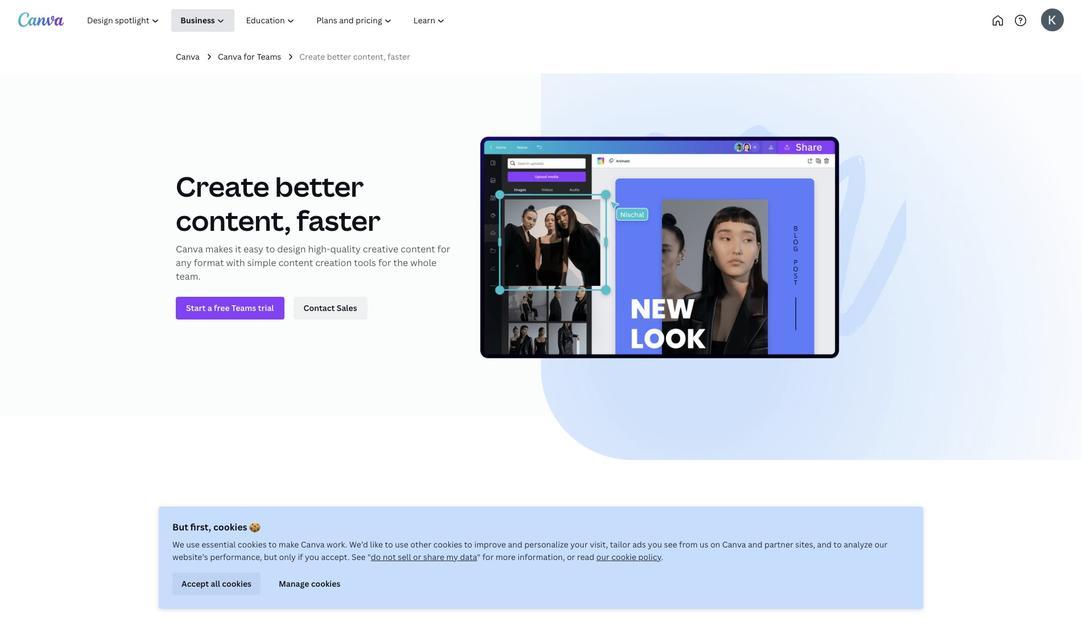 Task type: describe. For each thing, give the bounding box(es) containing it.
accept all cookies
[[182, 579, 252, 590]]

sites,
[[796, 540, 816, 551]]

1 horizontal spatial content
[[401, 243, 436, 256]]

cookie
[[612, 552, 637, 563]]

0 horizontal spatial our
[[597, 552, 610, 563]]

it
[[235, 243, 241, 256]]

makes
[[205, 243, 233, 256]]

visit,
[[590, 540, 609, 551]]

from
[[680, 540, 698, 551]]

we'd
[[350, 540, 368, 551]]

sell
[[398, 552, 411, 563]]

1 horizontal spatial you
[[648, 540, 663, 551]]

accept
[[182, 579, 209, 590]]

all
[[211, 579, 220, 590]]

partner
[[765, 540, 794, 551]]

cookies down 🍪
[[238, 540, 267, 551]]

3 and from the left
[[818, 540, 832, 551]]

canva for teams link
[[218, 51, 281, 63]]

canva for teams
[[218, 51, 281, 62]]

teams
[[257, 51, 281, 62]]

like
[[370, 540, 383, 551]]

content, for create better content, faster
[[353, 51, 386, 62]]

only
[[279, 552, 296, 563]]

canva link
[[176, 51, 200, 63]]

cookies down "accept."
[[311, 579, 341, 590]]

1 and from the left
[[508, 540, 523, 551]]

cookies up essential
[[213, 522, 247, 534]]

1 vertical spatial you
[[305, 552, 319, 563]]

to up data
[[465, 540, 473, 551]]

but
[[264, 552, 277, 563]]

more
[[496, 552, 516, 563]]

data
[[460, 552, 477, 563]]

analyze
[[844, 540, 873, 551]]

" inside we use essential cookies to make canva work. we'd like to use other cookies to improve and personalize your visit, tailor ads you see from us on canva and partner sites, and to analyze our website's performance, but only if you accept. see "
[[368, 552, 371, 563]]

we
[[173, 540, 184, 551]]

our cookie policy link
[[597, 552, 662, 563]]

information,
[[518, 552, 565, 563]]

policy
[[639, 552, 662, 563]]

manage cookies
[[279, 579, 341, 590]]

cookies right the "all"
[[222, 579, 252, 590]]

creative
[[363, 243, 399, 256]]

do not sell or share my data " for more information, or read our cookie policy .
[[371, 552, 664, 563]]

easy
[[244, 243, 264, 256]]

work.
[[327, 540, 348, 551]]

but
[[173, 522, 188, 534]]

accept all cookies button
[[173, 573, 261, 596]]

to left analyze in the right of the page
[[834, 540, 842, 551]]

creation
[[316, 257, 352, 270]]

2 use from the left
[[395, 540, 409, 551]]

other
[[411, 540, 432, 551]]

high-
[[308, 243, 330, 256]]

manage cookies button
[[270, 573, 350, 596]]

share
[[424, 552, 445, 563]]

we use essential cookies to make canva work. we'd like to use other cookies to improve and personalize your visit, tailor ads you see from us on canva and partner sites, and to analyze our website's performance, but only if you accept. see "
[[173, 540, 888, 563]]



Task type: vqa. For each thing, say whether or not it's contained in the screenshot.
Gray inside GRAY SIMPLE MINIMALIST PLANNER 2023 CALENDAR CALENDAR BY NANO DESIGN
no



Task type: locate. For each thing, give the bounding box(es) containing it.
1 horizontal spatial create
[[300, 51, 325, 62]]

" right the see
[[368, 552, 371, 563]]

1 vertical spatial our
[[597, 552, 610, 563]]

or left read
[[567, 552, 576, 563]]

our
[[875, 540, 888, 551], [597, 552, 610, 563]]

better
[[327, 51, 351, 62], [275, 168, 364, 205]]

content up whole
[[401, 243, 436, 256]]

0 vertical spatial content
[[401, 243, 436, 256]]

create for create better content, faster canva makes it easy to design high-quality creative content for any format with simple content creation tools for the whole team.
[[176, 168, 270, 205]]

use
[[186, 540, 200, 551], [395, 540, 409, 551]]

content,
[[353, 51, 386, 62], [176, 202, 291, 239]]

tools
[[354, 257, 376, 270]]

and up do not sell or share my data " for more information, or read our cookie policy . on the bottom of page
[[508, 540, 523, 551]]

make
[[279, 540, 299, 551]]

our inside we use essential cookies to make canva work. we'd like to use other cookies to improve and personalize your visit, tailor ads you see from us on canva and partner sites, and to analyze our website's performance, but only if you accept. see "
[[875, 540, 888, 551]]

your
[[571, 540, 588, 551]]

you
[[648, 540, 663, 551], [305, 552, 319, 563]]

content down design
[[279, 257, 313, 270]]

0 vertical spatial content,
[[353, 51, 386, 62]]

0 horizontal spatial faster
[[297, 202, 381, 239]]

1 horizontal spatial "
[[477, 552, 481, 563]]

content, inside create better content, faster canva makes it easy to design high-quality creative content for any format with simple content creation tools for the whole team.
[[176, 202, 291, 239]]

on
[[711, 540, 721, 551]]

accept.
[[321, 552, 350, 563]]

1 or from the left
[[413, 552, 422, 563]]

1 use from the left
[[186, 540, 200, 551]]

ads
[[633, 540, 646, 551]]

cookies up my
[[434, 540, 463, 551]]

team.
[[176, 271, 201, 283]]

but first, cookies 🍪
[[173, 522, 261, 534]]

first,
[[191, 522, 211, 534]]

1 horizontal spatial our
[[875, 540, 888, 551]]

to up simple
[[266, 243, 275, 256]]

do not sell or share my data link
[[371, 552, 477, 563]]

" down improve
[[477, 552, 481, 563]]

better for create better content, faster
[[327, 51, 351, 62]]

faster
[[388, 51, 411, 62], [297, 202, 381, 239]]

to up 'but'
[[269, 540, 277, 551]]

faster for create better content, faster canva makes it easy to design high-quality creative content for any format with simple content creation tools for the whole team.
[[297, 202, 381, 239]]

any
[[176, 257, 192, 270]]

see
[[665, 540, 678, 551]]

format
[[194, 257, 224, 270]]

0 vertical spatial faster
[[388, 51, 411, 62]]

if
[[298, 552, 303, 563]]

website's
[[173, 552, 208, 563]]

performance,
[[210, 552, 262, 563]]

1 vertical spatial faster
[[297, 202, 381, 239]]

create inside create better content, faster canva makes it easy to design high-quality creative content for any format with simple content creation tools for the whole team.
[[176, 168, 270, 205]]

whole
[[411, 257, 437, 270]]

"
[[368, 552, 371, 563], [477, 552, 481, 563]]

0 horizontal spatial and
[[508, 540, 523, 551]]

0 vertical spatial our
[[875, 540, 888, 551]]

quality
[[330, 243, 361, 256]]

see
[[352, 552, 366, 563]]

essential
[[202, 540, 236, 551]]

with
[[226, 257, 245, 270]]

🍪
[[250, 522, 261, 534]]

you up policy
[[648, 540, 663, 551]]

use up website's
[[186, 540, 200, 551]]

0 horizontal spatial or
[[413, 552, 422, 563]]

or right sell
[[413, 552, 422, 563]]

you right if
[[305, 552, 319, 563]]

faster inside create better content, faster canva makes it easy to design high-quality creative content for any format with simple content creation tools for the whole team.
[[297, 202, 381, 239]]

my
[[447, 552, 458, 563]]

2 " from the left
[[477, 552, 481, 563]]

create better content, faster
[[300, 51, 411, 62]]

cookies
[[213, 522, 247, 534], [238, 540, 267, 551], [434, 540, 463, 551], [222, 579, 252, 590], [311, 579, 341, 590]]

2 horizontal spatial and
[[818, 540, 832, 551]]

improve
[[475, 540, 506, 551]]

0 vertical spatial better
[[327, 51, 351, 62]]

content
[[401, 243, 436, 256], [279, 257, 313, 270]]

create for create better content, faster
[[300, 51, 325, 62]]

do
[[371, 552, 381, 563]]

tailor
[[611, 540, 631, 551]]

1 vertical spatial create
[[176, 168, 270, 205]]

1 horizontal spatial content,
[[353, 51, 386, 62]]

0 horizontal spatial create
[[176, 168, 270, 205]]

0 horizontal spatial you
[[305, 552, 319, 563]]

1 horizontal spatial and
[[749, 540, 763, 551]]

top level navigation element
[[77, 9, 494, 32]]

1 horizontal spatial use
[[395, 540, 409, 551]]

use up sell
[[395, 540, 409, 551]]

content, for create better content, faster canva makes it easy to design high-quality creative content for any format with simple content creation tools for the whole team.
[[176, 202, 291, 239]]

design
[[277, 243, 306, 256]]

better inside create better content, faster canva makes it easy to design high-quality creative content for any format with simple content creation tools for the whole team.
[[275, 168, 364, 205]]

our right analyze in the right of the page
[[875, 540, 888, 551]]

2 or from the left
[[567, 552, 576, 563]]

or
[[413, 552, 422, 563], [567, 552, 576, 563]]

1 vertical spatial content
[[279, 257, 313, 270]]

1 horizontal spatial or
[[567, 552, 576, 563]]

.
[[662, 552, 664, 563]]

0 horizontal spatial use
[[186, 540, 200, 551]]

and right sites, on the bottom of the page
[[818, 540, 832, 551]]

read
[[578, 552, 595, 563]]

and left partner
[[749, 540, 763, 551]]

create better content, faster canva makes it easy to design high-quality creative content for any format with simple content creation tools for the whole team.
[[176, 168, 451, 283]]

faster for create better content, faster
[[388, 51, 411, 62]]

manage
[[279, 579, 309, 590]]

0 horizontal spatial "
[[368, 552, 371, 563]]

not
[[383, 552, 396, 563]]

for
[[244, 51, 255, 62], [438, 243, 451, 256], [379, 257, 392, 270], [483, 552, 494, 563]]

1 vertical spatial content,
[[176, 202, 291, 239]]

0 horizontal spatial content,
[[176, 202, 291, 239]]

canva
[[176, 51, 200, 62], [218, 51, 242, 62], [176, 243, 203, 256], [301, 540, 325, 551], [723, 540, 747, 551]]

better for create better content, faster canva makes it easy to design high-quality creative content for any format with simple content creation tools for the whole team.
[[275, 168, 364, 205]]

1 horizontal spatial faster
[[388, 51, 411, 62]]

to
[[266, 243, 275, 256], [269, 540, 277, 551], [385, 540, 393, 551], [465, 540, 473, 551], [834, 540, 842, 551]]

1 vertical spatial better
[[275, 168, 364, 205]]

to inside create better content, faster canva makes it easy to design high-quality creative content for any format with simple content creation tools for the whole team.
[[266, 243, 275, 256]]

simple
[[247, 257, 276, 270]]

and
[[508, 540, 523, 551], [749, 540, 763, 551], [818, 540, 832, 551]]

us
[[700, 540, 709, 551]]

canva inside create better content, faster canva makes it easy to design high-quality creative content for any format with simple content creation tools for the whole team.
[[176, 243, 203, 256]]

personalize
[[525, 540, 569, 551]]

0 vertical spatial create
[[300, 51, 325, 62]]

our down visit,
[[597, 552, 610, 563]]

1 " from the left
[[368, 552, 371, 563]]

0 vertical spatial you
[[648, 540, 663, 551]]

the
[[394, 257, 408, 270]]

2 and from the left
[[749, 540, 763, 551]]

0 horizontal spatial content
[[279, 257, 313, 270]]

create
[[300, 51, 325, 62], [176, 168, 270, 205]]

to right like
[[385, 540, 393, 551]]



